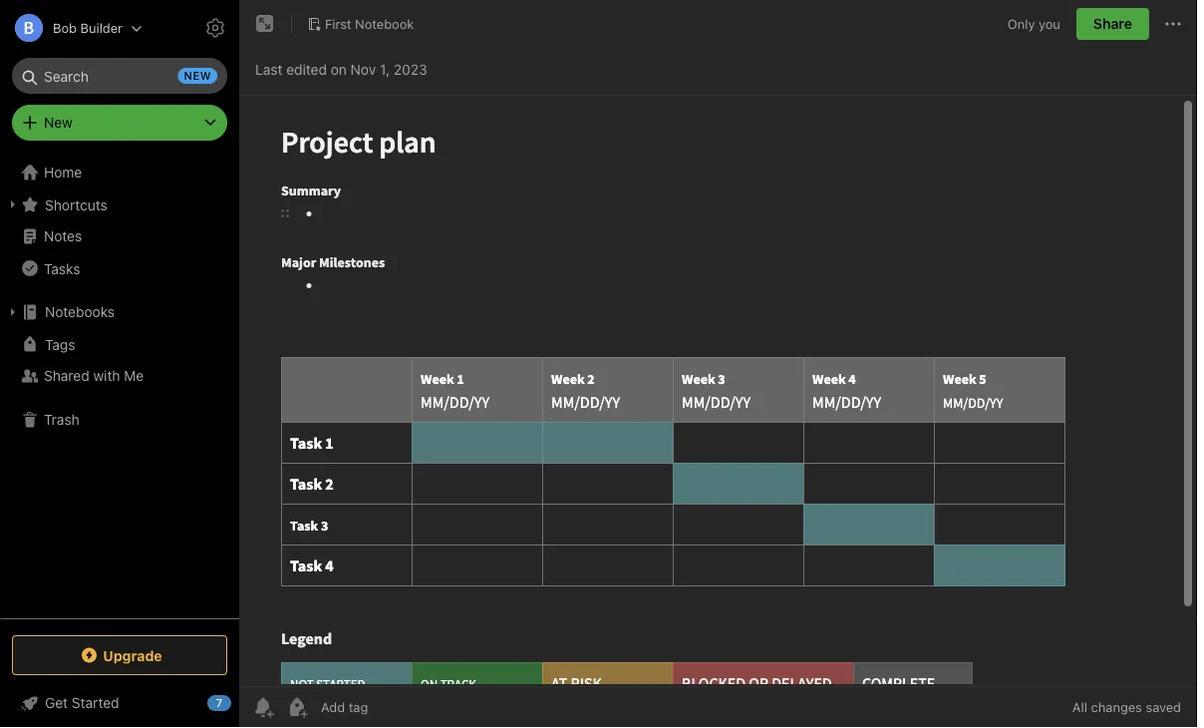 Task type: locate. For each thing, give the bounding box(es) containing it.
all changes saved
[[1073, 700, 1182, 715]]

7
[[216, 697, 223, 710]]

shared with me link
[[0, 360, 238, 392]]

get
[[45, 695, 68, 711]]

started
[[72, 695, 119, 711]]

builder
[[80, 20, 123, 35]]

upgrade button
[[12, 635, 227, 675]]

shared
[[44, 368, 89, 384]]

shortcuts
[[45, 196, 108, 213]]

new search field
[[26, 58, 217, 94]]

shared with me
[[44, 368, 144, 384]]

home
[[44, 164, 82, 181]]

nov
[[351, 61, 376, 78]]

first
[[325, 16, 352, 31]]

tasks button
[[0, 252, 238, 284]]

expand note image
[[253, 12, 277, 36]]

last edited on nov 1, 2023
[[255, 61, 428, 78]]

add tag image
[[285, 695, 309, 719]]

edited
[[286, 61, 327, 78]]

trash link
[[0, 404, 238, 436]]

expand notebooks image
[[5, 304, 21, 320]]

More actions field
[[1162, 8, 1186, 40]]

add a reminder image
[[251, 695, 275, 719]]

on
[[331, 61, 347, 78]]

you
[[1039, 16, 1061, 31]]

with
[[93, 368, 120, 384]]

me
[[124, 368, 144, 384]]

bob builder
[[53, 20, 123, 35]]

only you
[[1008, 16, 1061, 31]]

tree
[[0, 157, 239, 617]]

last
[[255, 61, 283, 78]]

Note Editor text field
[[239, 96, 1198, 686]]

all
[[1073, 700, 1088, 715]]

tasks
[[44, 260, 80, 277]]

note window element
[[239, 0, 1198, 727]]

trash
[[44, 411, 80, 428]]

first notebook button
[[300, 10, 421, 38]]



Task type: describe. For each thing, give the bounding box(es) containing it.
Account field
[[0, 8, 143, 48]]

new
[[184, 69, 211, 82]]

tree containing home
[[0, 157, 239, 617]]

1,
[[380, 61, 390, 78]]

notes link
[[0, 220, 238, 252]]

notebooks link
[[0, 296, 238, 328]]

notebook
[[355, 16, 414, 31]]

changes
[[1092, 700, 1143, 715]]

more actions image
[[1162, 12, 1186, 36]]

2023
[[394, 61, 428, 78]]

new button
[[12, 105, 227, 141]]

saved
[[1146, 700, 1182, 715]]

Help and Learning task checklist field
[[0, 687, 239, 719]]

shortcuts button
[[0, 188, 238, 220]]

home link
[[0, 157, 239, 188]]

upgrade
[[103, 647, 162, 663]]

new
[[44, 114, 73, 131]]

notes
[[44, 228, 82, 244]]

tags
[[45, 336, 75, 352]]

share
[[1094, 15, 1133, 32]]

get started
[[45, 695, 119, 711]]

Add tag field
[[319, 699, 469, 716]]

first notebook
[[325, 16, 414, 31]]

only
[[1008, 16, 1036, 31]]

settings image
[[203, 16, 227, 40]]

Search text field
[[26, 58, 213, 94]]

notebooks
[[45, 304, 115, 320]]

tags button
[[0, 328, 238, 360]]

share button
[[1077, 8, 1150, 40]]

bob
[[53, 20, 77, 35]]

click to collapse image
[[232, 690, 247, 714]]



Task type: vqa. For each thing, say whether or not it's contained in the screenshot.
stack
no



